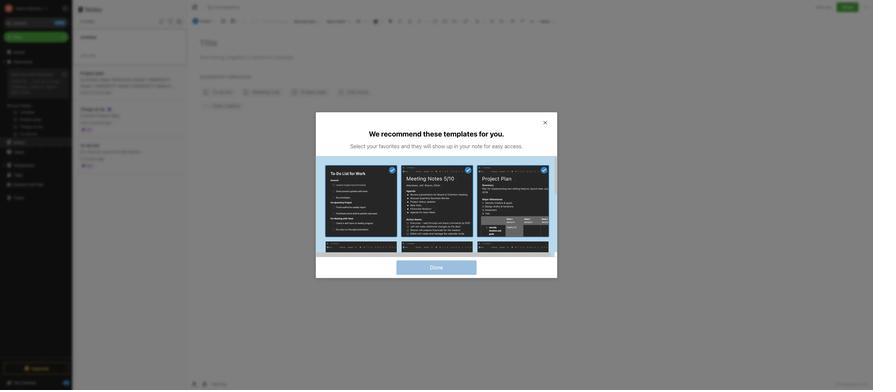 Task type: locate. For each thing, give the bounding box(es) containing it.
a down summary
[[80, 90, 82, 95]]

bulleted list image
[[431, 17, 440, 25]]

0 horizontal spatial 1
[[146, 77, 148, 82]]

week up track...
[[156, 83, 167, 88]]

0 vertical spatial project
[[80, 71, 94, 76]]

do left list
[[87, 143, 92, 148]]

tree containing home
[[0, 47, 72, 358]]

1 vertical spatial 1
[[150, 90, 152, 95]]

0 vertical spatial do
[[100, 107, 105, 112]]

group
[[0, 67, 72, 140]]

2 vertical spatial notes
[[13, 140, 25, 145]]

1 vertical spatial 4
[[168, 83, 170, 88]]

to-
[[80, 143, 87, 148]]

summary major milestones week 1 mm/dd/yy week 2 mm/dd/yy week 3 mm/dd/yy week 4 mm/dd/yy week 5 mm/dd/yy task 1 task 2 task 3 task 4 legend not started on track...
[[80, 77, 176, 101]]

show
[[432, 143, 445, 150]]

a right 'on'
[[47, 79, 49, 84]]

minutes up 0/3
[[83, 157, 97, 161]]

mm/dd/yy up track...
[[149, 77, 170, 82]]

3 up things
[[80, 96, 83, 101]]

few down summary
[[83, 90, 89, 95]]

superscript image
[[518, 17, 527, 25]]

your
[[19, 72, 28, 77], [367, 143, 377, 150], [460, 143, 470, 150]]

highlight image
[[415, 17, 429, 25]]

Search text field
[[8, 17, 64, 28]]

do down to-
[[80, 149, 86, 154]]

icon on a note, notebook, stack or tag to add it here.
[[11, 79, 60, 95]]

notebook,
[[11, 84, 29, 89]]

project up summary
[[80, 71, 94, 76]]

do
[[80, 149, 86, 154], [96, 149, 101, 154]]

6 minutes ago
[[80, 157, 104, 161]]

done
[[430, 265, 443, 271]]

shared with me
[[13, 182, 43, 187]]

1 horizontal spatial 3
[[130, 83, 132, 88]]

ago down present project idea
[[105, 121, 111, 125]]

project
[[80, 71, 94, 76], [96, 113, 110, 118]]

project left idea
[[96, 113, 110, 118]]

0 horizontal spatial project
[[80, 71, 94, 76]]

2
[[92, 83, 95, 88], [163, 90, 166, 95]]

ago up legend
[[105, 90, 111, 95]]

we recommend these templates for you.
[[369, 130, 504, 138]]

minutes
[[90, 90, 104, 95], [90, 121, 104, 125], [83, 157, 97, 161]]

0 horizontal spatial your
[[19, 72, 28, 77]]

1 vertical spatial minutes
[[90, 121, 104, 125]]

1 vertical spatial a few minutes ago
[[80, 121, 111, 125]]

add
[[11, 90, 18, 95]]

mm/dd/yy up started
[[118, 90, 139, 95]]

notes
[[83, 19, 94, 24]]

1 horizontal spatial the
[[121, 149, 127, 154]]

1 horizontal spatial project
[[96, 113, 110, 118]]

tag
[[46, 84, 52, 89]]

for right note
[[484, 143, 491, 150]]

a
[[47, 79, 49, 84], [80, 90, 82, 95], [80, 121, 82, 125]]

me
[[37, 182, 43, 187]]

for left you.
[[479, 130, 488, 138]]

1 few from the top
[[83, 90, 89, 95]]

changes
[[841, 382, 856, 387]]

now
[[88, 53, 95, 58], [87, 149, 95, 154]]

share
[[842, 5, 853, 10]]

numbered list image
[[441, 17, 449, 25]]

2 vertical spatial 4
[[94, 96, 97, 101]]

do down list
[[96, 149, 101, 154]]

0 vertical spatial a
[[47, 79, 49, 84]]

recent
[[7, 103, 20, 108]]

do
[[100, 107, 105, 112], [87, 143, 92, 148]]

0 horizontal spatial do
[[87, 143, 92, 148]]

more image
[[538, 17, 557, 25]]

a few minutes ago down present project idea
[[80, 121, 111, 125]]

1 vertical spatial project
[[96, 113, 110, 118]]

note preview image
[[326, 166, 397, 237], [402, 166, 473, 237], [478, 166, 549, 237], [326, 242, 397, 313], [402, 242, 473, 313], [478, 242, 549, 313]]

0 vertical spatial minutes
[[90, 90, 104, 95]]

the right the for on the left
[[121, 149, 127, 154]]

mm/dd/yy
[[149, 77, 170, 82], [96, 83, 117, 88], [134, 83, 155, 88], [80, 90, 101, 95], [118, 90, 139, 95]]

0 vertical spatial 3
[[130, 83, 132, 88]]

heading level image
[[292, 17, 323, 25]]

1 horizontal spatial 1
[[150, 90, 152, 95]]

calendar event image
[[229, 17, 237, 25]]

here.
[[22, 90, 32, 95]]

note list element
[[72, 0, 187, 391]]

1 horizontal spatial 2
[[163, 90, 166, 95]]

your right in
[[460, 143, 470, 150]]

group containing add your first shortcut
[[0, 67, 72, 140]]

1 vertical spatial the
[[121, 149, 127, 154]]

1 vertical spatial now
[[87, 149, 95, 154]]

0 vertical spatial 1
[[146, 77, 148, 82]]

font family image
[[324, 17, 352, 25]]

few down present
[[83, 121, 89, 125]]

0 horizontal spatial 2
[[92, 83, 95, 88]]

2 horizontal spatial 4
[[168, 83, 170, 88]]

track...
[[150, 96, 168, 101]]

1 horizontal spatial do
[[100, 107, 105, 112]]

0 horizontal spatial 3
[[80, 96, 83, 101]]

0 horizontal spatial 4
[[80, 19, 82, 24]]

notebook
[[222, 5, 240, 10]]

notes up notes
[[85, 6, 102, 13]]

0 vertical spatial now
[[88, 53, 95, 58]]

2 few from the top
[[83, 121, 89, 125]]

0 horizontal spatial the
[[21, 79, 27, 84]]

we
[[369, 130, 380, 138]]

1 vertical spatial to
[[95, 107, 99, 112]]

shortcuts
[[14, 59, 32, 64]]

the
[[21, 79, 27, 84], [121, 149, 127, 154]]

2 up track...
[[163, 90, 166, 95]]

now right 'just'
[[88, 53, 95, 58]]

untitled
[[80, 34, 96, 40]]

minutes down present project idea
[[90, 121, 104, 125]]

1 up on
[[146, 77, 148, 82]]

a down present
[[80, 121, 82, 125]]

notes
[[85, 6, 102, 13], [21, 103, 32, 108], [13, 140, 25, 145]]

0 vertical spatial a few minutes ago
[[80, 90, 111, 95]]

to up present project idea
[[95, 107, 99, 112]]

1 horizontal spatial to
[[95, 107, 99, 112]]

first
[[213, 5, 221, 10]]

a few minutes ago up legend
[[80, 90, 111, 95]]

1 horizontal spatial 4
[[94, 96, 97, 101]]

task image
[[219, 17, 227, 25]]

it
[[19, 90, 21, 95]]

templates
[[444, 130, 477, 138]]

major
[[100, 77, 111, 82]]

None search field
[[8, 17, 64, 28]]

1 horizontal spatial do
[[96, 149, 101, 154]]

1 horizontal spatial your
[[367, 143, 377, 150]]

things
[[80, 107, 94, 112]]

2 a few minutes ago from the top
[[80, 121, 111, 125]]

future
[[128, 149, 140, 154]]

0 vertical spatial notes
[[85, 6, 102, 13]]

0/3
[[87, 164, 92, 168]]

note window element
[[187, 0, 873, 391]]

tags button
[[0, 170, 72, 180]]

ago down soon
[[98, 157, 104, 161]]

present project idea
[[80, 113, 119, 118]]

on
[[143, 96, 149, 101]]

0 vertical spatial to
[[53, 84, 57, 89]]

on
[[42, 79, 46, 84]]

to down note,
[[53, 84, 57, 89]]

icon
[[33, 79, 41, 84]]

settings image
[[61, 5, 69, 12]]

the left '...'
[[21, 79, 27, 84]]

tree
[[0, 47, 72, 358]]

3 down milestones
[[130, 83, 132, 88]]

underline image
[[405, 17, 414, 25]]

0 horizontal spatial to
[[53, 84, 57, 89]]

notebooks
[[14, 163, 35, 168]]

list
[[93, 143, 99, 148]]

1 vertical spatial 2
[[163, 90, 166, 95]]

week
[[134, 77, 145, 82], [80, 83, 91, 88], [118, 83, 129, 88], [156, 83, 167, 88], [102, 90, 113, 95]]

your down we at the left top of page
[[367, 143, 377, 150]]

to inside icon on a note, notebook, stack or tag to add it here.
[[53, 84, 57, 89]]

1 vertical spatial do
[[87, 143, 92, 148]]

0 vertical spatial few
[[83, 90, 89, 95]]

these
[[423, 130, 442, 138]]

do up present project idea
[[100, 107, 105, 112]]

week right milestones
[[134, 77, 145, 82]]

add a reminder image
[[191, 381, 198, 388]]

notes right recent
[[21, 103, 32, 108]]

access.
[[505, 143, 523, 150]]

add your first shortcut
[[11, 72, 53, 77]]

mm/dd/yy down summary
[[80, 90, 101, 95]]

now down to-do list
[[87, 149, 95, 154]]

ago
[[105, 90, 111, 95], [105, 121, 111, 125], [98, 157, 104, 161]]

bold image
[[386, 17, 395, 25]]

1 vertical spatial few
[[83, 121, 89, 125]]

2 down summary
[[92, 83, 95, 88]]

0 horizontal spatial do
[[80, 149, 86, 154]]

do now do soon for the future
[[80, 149, 140, 154]]

1 up track...
[[150, 90, 152, 95]]

summary
[[80, 77, 99, 82]]

to-do list
[[80, 143, 99, 148]]

notes up tasks
[[13, 140, 25, 145]]

and
[[401, 143, 410, 150]]

1
[[146, 77, 148, 82], [150, 90, 152, 95]]

mm/dd/yy down major
[[96, 83, 117, 88]]

minutes up legend
[[90, 90, 104, 95]]

your up click the ...
[[19, 72, 28, 77]]



Task type: describe. For each thing, give the bounding box(es) containing it.
notes inside note list element
[[85, 6, 102, 13]]

first
[[29, 72, 36, 77]]

first notebook button
[[205, 3, 242, 11]]

0 vertical spatial the
[[21, 79, 27, 84]]

upgrade
[[31, 366, 49, 372]]

started
[[123, 96, 142, 101]]

home link
[[0, 47, 72, 57]]

a inside icon on a note, notebook, stack or tag to add it here.
[[47, 79, 49, 84]]

now for just
[[88, 53, 95, 58]]

your for first
[[19, 72, 28, 77]]

0 vertical spatial 2
[[92, 83, 95, 88]]

new
[[13, 34, 22, 39]]

will
[[423, 143, 431, 150]]

2 vertical spatial ago
[[98, 157, 104, 161]]

insert image
[[191, 17, 218, 25]]

legend
[[98, 96, 112, 101]]

present
[[80, 113, 95, 118]]

your for favorites
[[367, 143, 377, 150]]

easy
[[492, 143, 503, 150]]

...
[[28, 79, 32, 84]]

week down summary
[[80, 83, 91, 88]]

for
[[113, 149, 119, 154]]

soon
[[102, 149, 112, 154]]

recent notes
[[7, 103, 32, 108]]

1 vertical spatial ago
[[105, 121, 111, 125]]

or
[[41, 84, 45, 89]]

shared
[[13, 182, 27, 187]]

in
[[454, 143, 458, 150]]

shared with me link
[[0, 180, 72, 189]]

shortcuts button
[[0, 57, 72, 67]]

0 vertical spatial ago
[[105, 90, 111, 95]]

click
[[11, 79, 20, 84]]

insert link image
[[462, 17, 470, 25]]

stack
[[30, 84, 40, 89]]

favorites
[[379, 143, 400, 150]]

only you
[[816, 5, 832, 9]]

tasks button
[[0, 147, 72, 157]]

project plan
[[80, 71, 104, 76]]

font size image
[[354, 17, 369, 25]]

1 vertical spatial a
[[80, 90, 82, 95]]

week up legend
[[102, 90, 113, 95]]

with
[[28, 182, 36, 187]]

notes link
[[0, 138, 72, 147]]

1 vertical spatial for
[[484, 143, 491, 150]]

trash link
[[0, 193, 72, 203]]

1 do from the left
[[80, 149, 86, 154]]

first notebook
[[213, 5, 240, 10]]

things to do
[[80, 107, 105, 112]]

not
[[113, 96, 122, 101]]

upgrade button
[[4, 363, 69, 375]]

2 vertical spatial a
[[80, 121, 82, 125]]

note,
[[51, 79, 60, 84]]

4 notes
[[80, 19, 94, 24]]

week down milestones
[[118, 83, 129, 88]]

idea
[[111, 113, 119, 118]]

indent image
[[488, 17, 496, 25]]

font color image
[[371, 17, 386, 25]]

2 do from the left
[[96, 149, 101, 154]]

the inside note list element
[[121, 149, 127, 154]]

saved
[[858, 382, 868, 387]]

expand notebooks image
[[2, 163, 6, 168]]

you
[[825, 5, 832, 9]]

plan
[[95, 71, 104, 76]]

they
[[411, 143, 422, 150]]

italic image
[[396, 17, 404, 25]]

to inside note list element
[[95, 107, 99, 112]]

0/1
[[87, 128, 92, 132]]

1 a few minutes ago from the top
[[80, 90, 111, 95]]

strikethrough image
[[509, 17, 517, 25]]

select
[[350, 143, 365, 150]]

0 vertical spatial for
[[479, 130, 488, 138]]

mm/dd/yy up on
[[134, 83, 155, 88]]

recommend
[[381, 130, 422, 138]]

now for do
[[87, 149, 95, 154]]

all changes saved
[[835, 382, 868, 387]]

you.
[[490, 130, 504, 138]]

outdent image
[[497, 17, 506, 25]]

just
[[80, 53, 87, 58]]

Note Editor text field
[[187, 29, 873, 378]]

note
[[472, 143, 483, 150]]

shortcut
[[37, 72, 53, 77]]

0 vertical spatial 4
[[80, 19, 82, 24]]

click the ...
[[11, 79, 32, 84]]

trash
[[13, 195, 24, 200]]

expand note image
[[191, 4, 199, 11]]

6
[[80, 157, 82, 161]]

all
[[835, 382, 840, 387]]

close image
[[542, 119, 549, 126]]

new button
[[4, 32, 69, 42]]

share button
[[837, 2, 859, 12]]

1 vertical spatial 3
[[80, 96, 83, 101]]

subscript image
[[528, 17, 536, 25]]

select your favorites and they will show up in your note for easy access.
[[350, 143, 523, 150]]

alignment image
[[472, 17, 487, 25]]

2 horizontal spatial your
[[460, 143, 470, 150]]

tasks
[[13, 150, 24, 155]]

add
[[11, 72, 18, 77]]

checklist image
[[450, 17, 459, 25]]

tags
[[14, 172, 23, 178]]

milestones
[[112, 77, 133, 82]]

2 vertical spatial minutes
[[83, 157, 97, 161]]

5
[[114, 90, 117, 95]]

only
[[816, 5, 824, 9]]

1 vertical spatial notes
[[21, 103, 32, 108]]

notebooks link
[[0, 161, 72, 170]]

add tag image
[[201, 381, 208, 388]]

home
[[13, 50, 25, 55]]

up
[[447, 143, 453, 150]]



Task type: vqa. For each thing, say whether or not it's contained in the screenshot.
Account field at the top left
no



